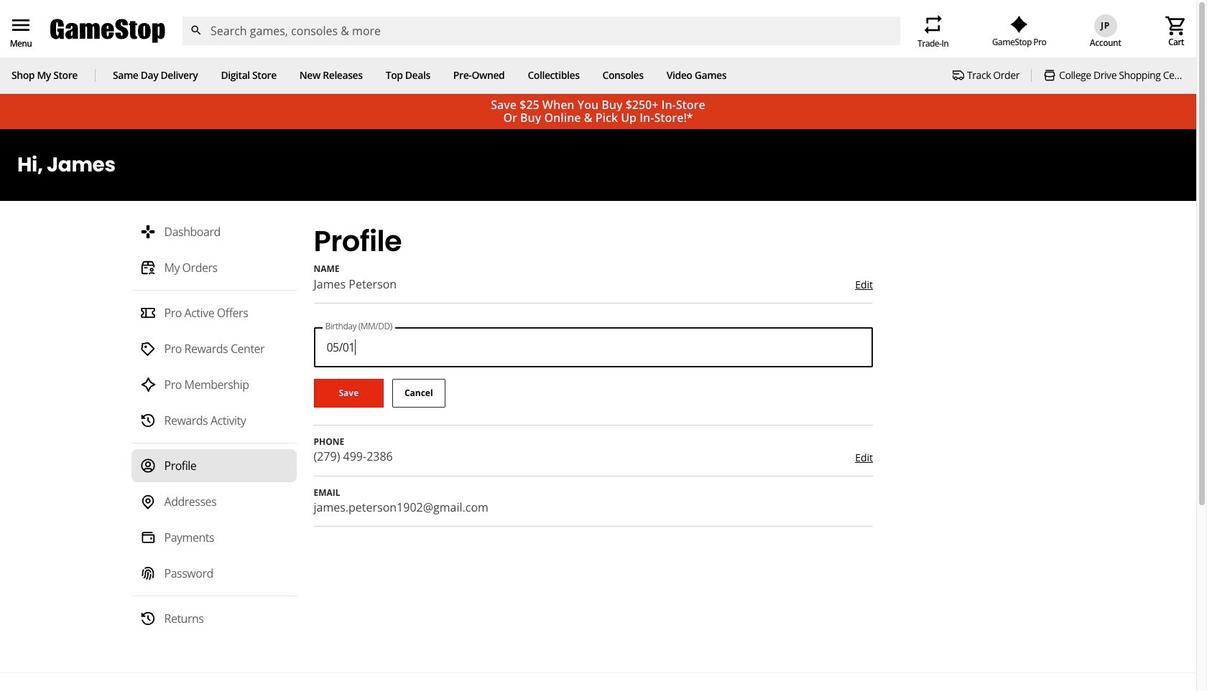 Task type: locate. For each thing, give the bounding box(es) containing it.
pro membership icon image
[[140, 377, 156, 393]]

None search field
[[182, 17, 900, 45]]

gamestop pro icon image
[[1010, 16, 1028, 33]]

password icon image
[[140, 566, 156, 582]]

my orders icon image
[[140, 260, 156, 276]]

None text field
[[314, 327, 873, 368]]

dashboard icon image
[[140, 224, 156, 240]]

rewards activity icon image
[[140, 413, 156, 429]]



Task type: describe. For each thing, give the bounding box(es) containing it.
returns icon image
[[140, 612, 156, 627]]

pro rewards center icon image
[[140, 341, 156, 357]]

gamestop image
[[50, 17, 165, 45]]

profile icon image
[[140, 459, 156, 474]]

payments icon image
[[140, 530, 156, 546]]

Search games, consoles & more search field
[[211, 17, 874, 45]]

addresses icon image
[[140, 494, 156, 510]]

pro active offers icon image
[[140, 305, 156, 321]]



Task type: vqa. For each thing, say whether or not it's contained in the screenshot.
'collectibles'
no



